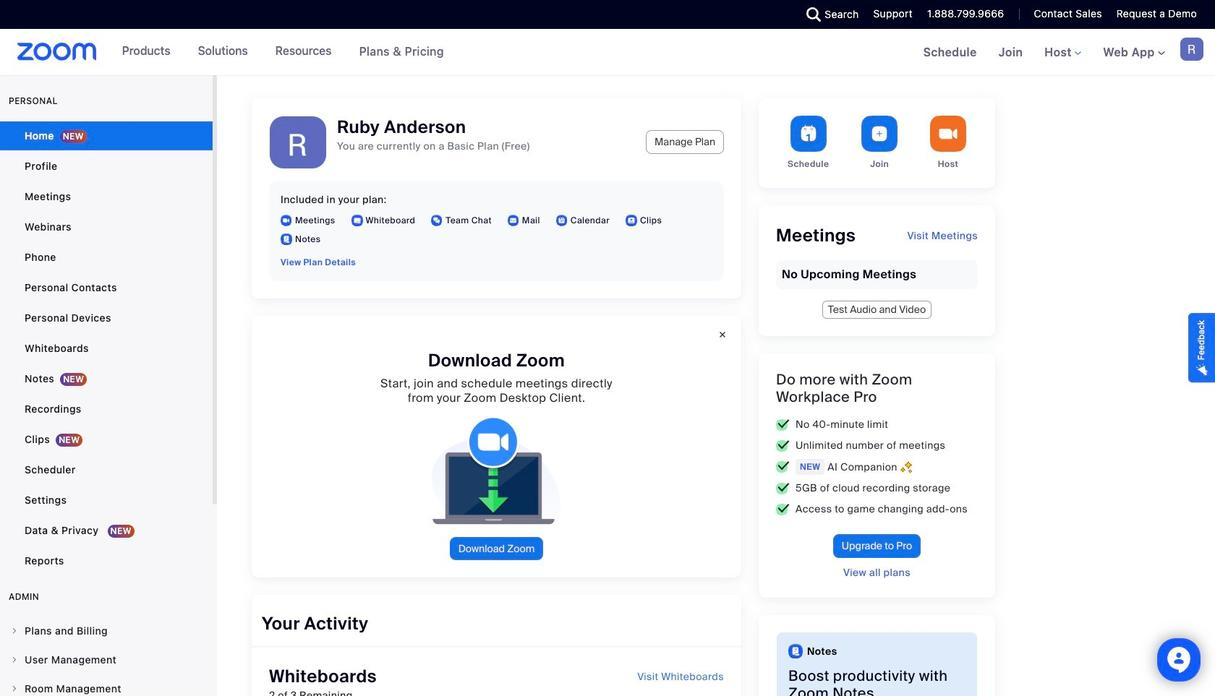 Task type: locate. For each thing, give the bounding box(es) containing it.
1 vertical spatial right image
[[10, 685, 19, 694]]

right image
[[10, 627, 19, 636]]

download zoom image
[[420, 417, 573, 526]]

4 check box image from the top
[[776, 504, 790, 515]]

right image
[[10, 656, 19, 665], [10, 685, 19, 694]]

meetings navigation
[[913, 29, 1215, 77]]

admin menu menu
[[0, 618, 213, 697]]

profile.zoom_mail image
[[508, 215, 519, 226]]

1 vertical spatial menu item
[[0, 647, 213, 674]]

check box image
[[776, 419, 790, 431], [776, 462, 790, 473], [776, 483, 790, 495], [776, 504, 790, 515]]

profile.zoom_clips image
[[626, 215, 637, 226]]

0 vertical spatial right image
[[10, 656, 19, 665]]

1 menu item from the top
[[0, 618, 213, 645]]

schedule image
[[791, 116, 827, 152]]

2 menu item from the top
[[0, 647, 213, 674]]

avatar image
[[270, 116, 326, 173]]

0 vertical spatial menu item
[[0, 618, 213, 645]]

menu item
[[0, 618, 213, 645], [0, 647, 213, 674], [0, 676, 213, 697]]

banner
[[0, 29, 1215, 77]]

2 right image from the top
[[10, 685, 19, 694]]

profile.zoom_calendar image
[[556, 215, 568, 226]]

2 vertical spatial menu item
[[0, 676, 213, 697]]



Task type: vqa. For each thing, say whether or not it's contained in the screenshot.
"solutions" at the left top of the page
no



Task type: describe. For each thing, give the bounding box(es) containing it.
check box image
[[776, 440, 790, 452]]

host image
[[930, 116, 967, 152]]

profile.zoom_notes image
[[281, 234, 292, 245]]

join image
[[862, 116, 898, 152]]

personal menu menu
[[0, 122, 213, 577]]

1 check box image from the top
[[776, 419, 790, 431]]

2 check box image from the top
[[776, 462, 790, 473]]

notes image
[[789, 645, 803, 659]]

1 right image from the top
[[10, 656, 19, 665]]

zoom logo image
[[17, 43, 97, 61]]

3 menu item from the top
[[0, 676, 213, 697]]

profile picture image
[[1181, 38, 1204, 61]]

profile.zoom_team_chat image
[[431, 215, 443, 226]]

3 check box image from the top
[[776, 483, 790, 495]]

advanced feature image
[[901, 461, 912, 474]]

product information navigation
[[111, 29, 455, 75]]

profile.zoom_meetings image
[[281, 215, 292, 226]]

profile.zoom_whiteboard image
[[351, 215, 363, 226]]



